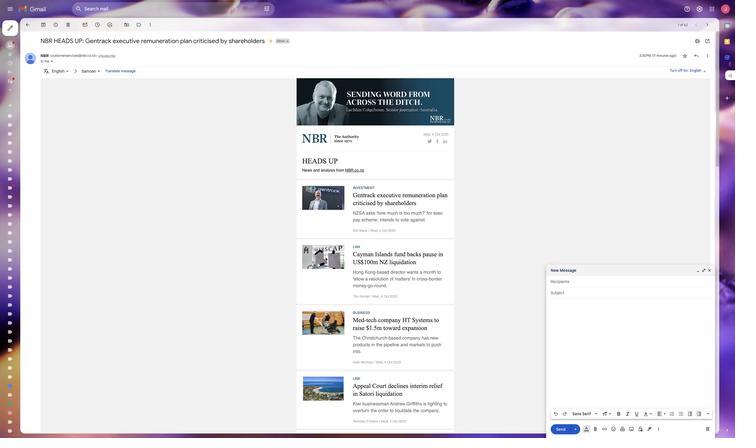 Task type: locate. For each thing, give the bounding box(es) containing it.
english down show details "icon"
[[52, 69, 65, 74]]

1 vertical spatial liquidation
[[376, 390, 403, 397]]

english inside list box
[[52, 69, 65, 74]]

2023 for kate mcvicar                                             | wed, 4 oct 2023
[[394, 360, 401, 364]]

oct down round.
[[384, 295, 389, 299]]

gentrack
[[85, 37, 111, 45], [353, 192, 376, 199]]

0 horizontal spatial by
[[220, 37, 227, 45]]

close image
[[707, 268, 712, 273]]

tim hunter                                             | wed, 4 oct 2023
[[353, 295, 398, 299]]

in down appeal
[[353, 390, 358, 397]]

heads
[[54, 37, 73, 45], [302, 157, 327, 165]]

2023 for will mace                                             | wed, 4 oct 2023
[[388, 229, 396, 233]]

off
[[678, 68, 683, 73]]

oct down 'pipeline'
[[387, 360, 393, 364]]

1 horizontal spatial shareholders
[[385, 199, 416, 206]]

law
[[353, 245, 360, 249], [353, 377, 360, 381]]

insert files using drive image
[[620, 426, 625, 432]]

much?'
[[411, 211, 426, 216]]

1 vertical spatial and
[[401, 342, 408, 347]]

and inside heads up news and analysis from nbr.co.nz
[[313, 168, 320, 173]]

and right 'pipeline'
[[401, 342, 408, 347]]

| for mace
[[369, 229, 369, 233]]

3:35 pm (11 minutes ago)
[[639, 53, 677, 58]]

english right for:
[[690, 68, 702, 73]]

bulleted list ‪(⌘⇧8)‬ image
[[678, 411, 684, 417]]

4 for nicholas pointon                                             | wed, 4 oct 2023
[[390, 420, 392, 423]]

a down "kong-"
[[365, 277, 368, 282]]

criticised
[[193, 37, 219, 45], [353, 199, 376, 206]]

0 vertical spatial law
[[353, 245, 360, 249]]

kong-
[[365, 270, 377, 275]]

0 vertical spatial gentrack
[[85, 37, 111, 45]]

0 vertical spatial by
[[220, 37, 227, 45]]

0 horizontal spatial english
[[52, 69, 65, 74]]

1 horizontal spatial criticised
[[353, 199, 376, 206]]

and
[[313, 168, 320, 173], [401, 342, 408, 347]]

| right hunter
[[370, 295, 371, 299]]

4 for will mace                                             | wed, 4 oct 2023
[[379, 229, 381, 233]]

cross-
[[417, 277, 429, 282]]

in down christchurch-
[[371, 342, 375, 347]]

company
[[378, 317, 401, 324], [402, 336, 421, 341]]

a
[[420, 270, 422, 275], [365, 277, 368, 282]]

oct down the intends
[[382, 229, 387, 233]]

new
[[430, 336, 439, 341]]

is up 'company.'
[[423, 402, 427, 407]]

tim
[[353, 295, 358, 299]]

3:35 pm (11 minutes ago) cell
[[639, 53, 677, 59]]

nbr up to me
[[41, 53, 49, 58]]

0 horizontal spatial company
[[378, 317, 401, 324]]

to right order
[[390, 408, 394, 413]]

1 vertical spatial executive
[[377, 192, 401, 199]]

1 horizontal spatial remuneration
[[402, 192, 435, 199]]

nbr up <
[[41, 37, 52, 45]]

0 horizontal spatial criticised
[[193, 37, 219, 45]]

indent more ‪(⌘])‬ image
[[696, 411, 702, 417]]

based up 'pipeline'
[[389, 336, 401, 341]]

cayman islands fund backs pause in us$100m nz liquidation
[[353, 251, 443, 266]]

0 vertical spatial remuneration
[[141, 37, 179, 45]]

nbr cell
[[41, 53, 98, 58]]

is inside 'nzsa asks 'how much is too much?' for exec pay scheme; intends to vote against.'
[[399, 211, 403, 216]]

1 vertical spatial based
[[389, 336, 401, 341]]

wed, for nicholas pointon                                             | wed, 4 oct 2023
[[381, 420, 389, 423]]

liquidation down fund on the right bottom of page
[[389, 259, 416, 266]]

oct
[[435, 133, 440, 137], [382, 229, 387, 233], [384, 295, 389, 299], [387, 360, 393, 364], [393, 420, 398, 423]]

news
[[302, 168, 312, 173]]

up:
[[75, 37, 84, 45]]

insert emoji ‪(⌘⇧2)‬ image
[[611, 426, 616, 432]]

gmail image
[[18, 3, 49, 15]]

recipients
[[551, 279, 569, 284]]

kiwi
[[353, 402, 361, 407]]

in inside the appeal court declines interim relief in satori liquidation
[[353, 390, 358, 397]]

heads up news
[[302, 157, 327, 165]]

move to image
[[124, 22, 129, 28]]

executive up much
[[377, 192, 401, 199]]

facebook image
[[434, 138, 441, 145]]

based for christchurch-
[[389, 336, 401, 341]]

| for mcvicar
[[374, 360, 375, 364]]

1 horizontal spatial a
[[420, 270, 422, 275]]

1
[[678, 23, 679, 27]]

1 vertical spatial law
[[353, 377, 360, 381]]

pay
[[353, 217, 360, 223]]

to up the border
[[437, 270, 441, 275]]

is inside kiwi businessman andrew griffiths is fighting to overturn the order to liquidate the company.
[[423, 402, 427, 407]]

0 horizontal spatial is
[[399, 211, 403, 216]]

toggle confidential mode image
[[638, 426, 643, 432]]

to me
[[41, 59, 49, 63]]

| right mcvicar
[[374, 360, 375, 364]]

to right fighting
[[444, 402, 447, 407]]

satori
[[359, 390, 374, 397]]

heads inside heads up news and analysis from nbr.co.nz
[[302, 157, 327, 165]]

to inside hong kong-based director wants a month to 'allow a resolution of matters' in cross-border money-go-round.
[[437, 270, 441, 275]]

nbr for nbr < customerservices@nbr.co.nz > unsubscribe
[[41, 53, 49, 58]]

0 vertical spatial is
[[399, 211, 403, 216]]

law up cayman
[[353, 245, 360, 249]]

0 horizontal spatial twitter image
[[426, 138, 433, 145]]

unsubscribe
[[98, 54, 116, 58]]

law up appeal
[[353, 377, 360, 381]]

1 vertical spatial nbr
[[41, 53, 49, 58]]

will mace                                             | wed, 4 oct 2023
[[353, 229, 396, 233]]

company up markets
[[402, 336, 421, 341]]

english list box
[[52, 67, 70, 75]]

1 vertical spatial remuneration
[[402, 192, 435, 199]]

kiwi businessman andrew griffiths is fighting to overturn the order to liquidate the company.
[[353, 402, 447, 413]]

push
[[432, 342, 441, 347]]

2 twitter image from the left
[[442, 138, 449, 145]]

backs
[[407, 251, 421, 258]]

nbr for nbr heads up: gentrack executive remuneration plan criticised by shareholders
[[41, 37, 52, 45]]

twitter image right facebook icon on the top of page
[[442, 138, 449, 145]]

based up resolution
[[377, 270, 389, 275]]

company up toward
[[378, 317, 401, 324]]

nbr heads up: gentrack executive remuneration plan criticised by shareholders
[[41, 37, 265, 45]]

in inside the christchurch-based company has new products in the pipeline and markets to push into.
[[371, 342, 375, 347]]

Search mail text field
[[84, 6, 248, 12]]

1 horizontal spatial executive
[[377, 192, 401, 199]]

vote
[[401, 217, 409, 223]]

0 horizontal spatial plan
[[180, 37, 192, 45]]

0 vertical spatial plan
[[180, 37, 192, 45]]

of
[[680, 23, 683, 27], [390, 277, 394, 282]]

0 horizontal spatial heads
[[54, 37, 73, 45]]

intends
[[380, 217, 394, 223]]

relief
[[429, 382, 442, 389]]

the down griffiths
[[413, 408, 419, 413]]

med-tech company ht systems to raise $1.5m toward expansion
[[353, 317, 439, 331]]

0 vertical spatial liquidation
[[389, 259, 416, 266]]

the
[[353, 336, 361, 341]]

0 horizontal spatial remuneration
[[141, 37, 179, 45]]

1 vertical spatial heads
[[302, 157, 327, 165]]

2 law from the top
[[353, 377, 360, 381]]

executive
[[113, 37, 140, 45], [377, 192, 401, 199]]

0 vertical spatial based
[[377, 270, 389, 275]]

1 vertical spatial by
[[377, 199, 383, 206]]

1 horizontal spatial by
[[377, 199, 383, 206]]

in inside hong kong-based director wants a month to 'allow a resolution of matters' in cross-border money-go-round.
[[412, 277, 416, 282]]

1 horizontal spatial gentrack
[[353, 192, 376, 199]]

to inside med-tech company ht systems to raise $1.5m toward expansion
[[434, 317, 439, 324]]

Subject field
[[551, 290, 711, 296]]

sans serif option
[[571, 411, 594, 417]]

1 horizontal spatial twitter image
[[442, 138, 449, 145]]

0 vertical spatial nbr
[[41, 37, 52, 45]]

1 vertical spatial shareholders
[[385, 199, 416, 206]]

of down director
[[390, 277, 394, 282]]

the inside the christchurch-based company has new products in the pipeline and markets to push into.
[[376, 342, 383, 347]]

show details image
[[50, 60, 54, 63]]

more options image
[[657, 426, 660, 432]]

nbr image for med-
[[302, 311, 345, 335]]

'allow
[[353, 277, 364, 282]]

cayman
[[353, 251, 374, 258]]

1 horizontal spatial and
[[401, 342, 408, 347]]

0 vertical spatial and
[[313, 168, 320, 173]]

up
[[329, 157, 338, 165]]

heads left up:
[[54, 37, 73, 45]]

1 horizontal spatial is
[[423, 402, 427, 407]]

gentrack down 'investment'
[[353, 192, 376, 199]]

is left too
[[399, 211, 403, 216]]

to left vote
[[396, 217, 399, 223]]

nbr.co.nz link
[[345, 168, 364, 173]]

minimize image
[[696, 268, 701, 273]]

0 horizontal spatial gentrack
[[85, 37, 111, 45]]

in down wants
[[412, 277, 416, 282]]

0 horizontal spatial shareholders
[[229, 37, 265, 45]]

indent less ‪(⌘[)‬ image
[[687, 411, 693, 417]]

$1.5m
[[366, 324, 382, 331]]

1 vertical spatial is
[[423, 402, 427, 407]]

0 horizontal spatial executive
[[113, 37, 140, 45]]

serif
[[582, 412, 591, 417]]

| right pointon
[[379, 420, 380, 423]]

and inside the christchurch-based company has new products in the pipeline and markets to push into.
[[401, 342, 408, 347]]

formatting options toolbar
[[551, 409, 712, 419]]

nbr image for appeal
[[302, 377, 345, 401]]

to inside the christchurch-based company has new products in the pipeline and markets to push into.
[[427, 342, 430, 347]]

0 horizontal spatial and
[[313, 168, 320, 173]]

1 vertical spatial company
[[402, 336, 421, 341]]

of right the 1
[[680, 23, 683, 27]]

wed, 4 oct 2023
[[423, 133, 449, 137]]

| right mace
[[369, 229, 369, 233]]

(11
[[652, 53, 656, 58]]

gentrack up >
[[85, 37, 111, 45]]

liquidation down declines
[[376, 390, 403, 397]]

griffiths
[[407, 402, 422, 407]]

1 vertical spatial criticised
[[353, 199, 376, 206]]

1 nbr from the top
[[41, 37, 52, 45]]

1 vertical spatial gentrack
[[353, 192, 376, 199]]

numbered list ‪(⌘⇧7)‬ image
[[669, 411, 675, 417]]

the christchurch-based company has new products in the pipeline and markets to push into.
[[353, 336, 441, 354]]

1 vertical spatial plan
[[437, 192, 448, 199]]

more formatting options image
[[706, 411, 711, 417]]

1 twitter image from the left
[[426, 138, 433, 145]]

send
[[556, 427, 566, 432]]

and right news
[[313, 168, 320, 173]]

nbr image
[[297, 78, 454, 126], [302, 133, 359, 145], [302, 186, 345, 210], [302, 245, 345, 269], [302, 311, 345, 335], [302, 377, 345, 401]]

liquidation
[[389, 259, 416, 266], [376, 390, 403, 397]]

oct down liquidate
[[393, 420, 398, 423]]

tab list
[[719, 18, 735, 418]]

0 vertical spatial of
[[680, 23, 683, 27]]

to down has
[[427, 342, 430, 347]]

1 law from the top
[[353, 245, 360, 249]]

2023
[[441, 133, 449, 137], [388, 229, 396, 233], [390, 295, 398, 299], [394, 360, 401, 364], [399, 420, 406, 423]]

for:
[[683, 68, 689, 73]]

based inside hong kong-based director wants a month to 'allow a resolution of matters' in cross-border money-go-round.
[[377, 270, 389, 275]]

italic ‪(⌘i)‬ image
[[625, 411, 631, 417]]

navigation
[[0, 18, 68, 438]]

None search field
[[72, 2, 275, 16]]

go-
[[368, 283, 375, 288]]

customerservices@nbr.co.nz
[[51, 53, 96, 58]]

0 horizontal spatial a
[[365, 277, 368, 282]]

based
[[377, 270, 389, 275], [389, 336, 401, 341]]

executive down move to icon
[[113, 37, 140, 45]]

markets
[[409, 342, 425, 347]]

add to tasks image
[[107, 22, 113, 28]]

asks
[[366, 211, 375, 216]]

to right systems
[[434, 317, 439, 324]]

english option
[[52, 67, 65, 75]]

executive inside the gentrack executive remuneration plan criticised by shareholders
[[377, 192, 401, 199]]

company inside med-tech company ht systems to raise $1.5m toward expansion
[[378, 317, 401, 324]]

twitter image left facebook icon on the top of page
[[426, 138, 433, 145]]

4
[[432, 133, 434, 137], [379, 229, 381, 233], [381, 295, 383, 299], [385, 360, 386, 364], [390, 420, 392, 423]]

advanced search options image
[[261, 3, 272, 14]]

the down businessman
[[371, 408, 377, 413]]

liquidate
[[395, 408, 412, 413]]

2 nbr from the top
[[41, 53, 49, 58]]

1 vertical spatial of
[[390, 277, 394, 282]]

1 horizontal spatial heads
[[302, 157, 327, 165]]

sans serif
[[573, 412, 591, 417]]

tech
[[366, 317, 377, 324]]

wed, for kate mcvicar                                             | wed, 4 oct 2023
[[376, 360, 384, 364]]

samoan option
[[81, 67, 96, 75]]

based for kong-
[[377, 270, 389, 275]]

nbr image for cayman
[[302, 245, 345, 269]]

is
[[399, 211, 403, 216], [423, 402, 427, 407]]

1 horizontal spatial english
[[690, 68, 702, 73]]

turn
[[670, 68, 677, 73]]

a up "cross-"
[[420, 270, 422, 275]]

in right pause
[[438, 251, 443, 258]]

pop out image
[[702, 268, 706, 273]]

0 vertical spatial heads
[[54, 37, 73, 45]]

oct up facebook icon on the top of page
[[435, 133, 440, 137]]

the down christchurch-
[[376, 342, 383, 347]]

1 horizontal spatial company
[[402, 336, 421, 341]]

wed, for will mace                                             | wed, 4 oct 2023
[[370, 229, 378, 233]]

overturn
[[353, 408, 369, 413]]

based inside the christchurch-based company has new products in the pipeline and markets to push into.
[[389, 336, 401, 341]]

kate
[[353, 360, 360, 364]]

oct for kate mcvicar                                             | wed, 4 oct 2023
[[387, 360, 393, 364]]

liquidation inside cayman islands fund backs pause in us$100m nz liquidation
[[389, 259, 416, 266]]

remuneration inside the gentrack executive remuneration plan criticised by shareholders
[[402, 192, 435, 199]]

0 horizontal spatial of
[[390, 277, 394, 282]]

1 horizontal spatial plan
[[437, 192, 448, 199]]

remuneration up much?'
[[402, 192, 435, 199]]

to inside 'nzsa asks 'how much is too much?' for exec pay scheme; intends to vote against.'
[[396, 217, 399, 223]]

remuneration down the more icon
[[141, 37, 179, 45]]

the for in
[[376, 342, 383, 347]]

nbr
[[41, 37, 52, 45], [41, 53, 49, 58]]

twitter image
[[426, 138, 433, 145], [442, 138, 449, 145]]

0 vertical spatial company
[[378, 317, 401, 324]]



Task type: describe. For each thing, give the bounding box(es) containing it.
nicholas pointon                                             | wed, 4 oct 2023
[[353, 420, 406, 423]]

send button
[[551, 424, 571, 434]]

samoan
[[81, 69, 96, 74]]

attach files image
[[593, 426, 598, 432]]

court
[[372, 382, 387, 389]]

med-
[[353, 317, 366, 324]]

older image
[[705, 22, 710, 28]]

gentrack executive remuneration plan criticised by shareholders
[[353, 192, 448, 206]]

redo ‪(⌘y)‬ image
[[562, 411, 568, 417]]

4 for tim hunter                                             | wed, 4 oct 2023
[[381, 295, 383, 299]]

0 vertical spatial criticised
[[193, 37, 219, 45]]

Not starred checkbox
[[682, 53, 688, 59]]

'how
[[376, 211, 386, 216]]

insert link ‪(⌘k)‬ image
[[602, 426, 607, 432]]

turn off for: english
[[670, 68, 702, 73]]

unsubscribe link
[[98, 54, 116, 58]]

62
[[684, 23, 688, 27]]

support image
[[684, 6, 691, 12]]

christchurch-
[[362, 336, 389, 341]]

0 vertical spatial shareholders
[[229, 37, 265, 45]]

new message
[[551, 268, 576, 273]]

inbox
[[277, 39, 285, 43]]

scheme;
[[361, 217, 379, 223]]

nicholas
[[353, 420, 366, 423]]

nbr.co.nz
[[345, 168, 364, 173]]

search mail image
[[74, 4, 84, 14]]

4 for kate mcvicar                                             | wed, 4 oct 2023
[[385, 360, 386, 364]]

translate message
[[105, 69, 136, 73]]

nbr image for gentrack
[[302, 186, 345, 210]]

law for cayman islands fund backs pause in us$100m nz liquidation
[[353, 245, 360, 249]]

more send options image
[[573, 427, 578, 432]]

bold ‪(⌘b)‬ image
[[616, 411, 622, 417]]

2023 for tim hunter                                             | wed, 4 oct 2023
[[390, 295, 398, 299]]

has
[[422, 336, 429, 341]]

fighting
[[428, 402, 442, 407]]

more image
[[147, 22, 153, 28]]

declines
[[388, 382, 408, 389]]

message
[[121, 69, 136, 73]]

order
[[378, 408, 389, 413]]

minutes
[[657, 53, 669, 58]]

hunter
[[359, 295, 370, 299]]

systems
[[412, 317, 433, 324]]

pointon
[[367, 420, 378, 423]]

labels image
[[136, 22, 142, 28]]

interim
[[410, 382, 428, 389]]

appeal
[[353, 382, 371, 389]]

kate mcvicar                                             | wed, 4 oct 2023
[[353, 360, 401, 364]]

expansion
[[402, 324, 427, 331]]

much
[[387, 211, 398, 216]]

insert signature image
[[647, 426, 652, 432]]

heads up news and analysis from nbr.co.nz
[[302, 157, 364, 173]]

main menu image
[[7, 6, 14, 12]]

islands
[[375, 251, 393, 258]]

oct for tim hunter                                             | wed, 4 oct 2023
[[384, 295, 389, 299]]

| for pointon
[[379, 420, 380, 423]]

me
[[45, 59, 49, 63]]

| for hunter
[[370, 295, 371, 299]]

company.
[[421, 408, 440, 413]]

pipeline
[[384, 342, 399, 347]]

1 horizontal spatial of
[[680, 23, 683, 27]]

mace
[[359, 229, 368, 233]]

gentrack inside the gentrack executive remuneration plan criticised by shareholders
[[353, 192, 376, 199]]

too
[[404, 211, 410, 216]]

for
[[427, 211, 432, 216]]

company inside the christchurch-based company has new products in the pipeline and markets to push into.
[[402, 336, 421, 341]]

in inside cayman islands fund backs pause in us$100m nz liquidation
[[438, 251, 443, 258]]

message
[[560, 268, 576, 273]]

discard draft ‪(⌘⇧d)‬ image
[[705, 426, 711, 432]]

into.
[[353, 349, 361, 354]]

businessman
[[362, 402, 389, 407]]

samoan list box
[[81, 67, 102, 75]]

resolution
[[369, 277, 389, 282]]

is for much
[[399, 211, 403, 216]]

new message dialog
[[546, 265, 715, 438]]

nz
[[380, 259, 388, 266]]

against.
[[410, 217, 426, 223]]

new
[[551, 268, 559, 273]]

from
[[336, 168, 344, 173]]

0 vertical spatial executive
[[113, 37, 140, 45]]

translate
[[105, 69, 120, 73]]

month
[[424, 270, 436, 275]]

underline ‪(⌘u)‬ image
[[634, 412, 640, 417]]

oct for will mace                                             | wed, 4 oct 2023
[[382, 229, 387, 233]]

plan inside the gentrack executive remuneration plan criticised by shareholders
[[437, 192, 448, 199]]

archive image
[[41, 22, 46, 28]]

money-
[[353, 283, 368, 288]]

the for overturn
[[371, 408, 377, 413]]

toward
[[383, 324, 401, 331]]

not starred image
[[682, 53, 688, 59]]

back to inbox image
[[25, 22, 30, 28]]

sans
[[573, 412, 582, 417]]

director
[[391, 270, 406, 275]]

delete image
[[65, 22, 71, 28]]

products
[[353, 342, 370, 347]]

matters'
[[395, 277, 411, 282]]

3:35 pm
[[639, 53, 651, 58]]

nzsa asks 'how much is too much?' for exec pay scheme; intends to vote against.
[[353, 211, 443, 223]]

undo ‪(⌘z)‬ image
[[553, 411, 559, 417]]

0 vertical spatial a
[[420, 270, 422, 275]]

to left me
[[41, 59, 44, 63]]

andrew
[[390, 402, 405, 407]]

shareholders inside the gentrack executive remuneration plan criticised by shareholders
[[385, 199, 416, 206]]

2023 for nicholas pointon                                             | wed, 4 oct 2023
[[399, 420, 406, 423]]

investment
[[353, 186, 375, 190]]

Message Body text field
[[551, 301, 711, 407]]

raise
[[353, 324, 365, 331]]

of inside hong kong-based director wants a month to 'allow a resolution of matters' in cross-border money-go-round.
[[390, 277, 394, 282]]

exec
[[433, 211, 443, 216]]

liquidation inside the appeal court declines interim relief in satori liquidation
[[376, 390, 403, 397]]

inbox button
[[276, 39, 286, 44]]

settings image
[[696, 6, 703, 12]]

nzsa
[[353, 211, 365, 216]]

will
[[353, 229, 358, 233]]

analysis
[[321, 168, 335, 173]]

mcvicar
[[361, 360, 373, 364]]

snooze image
[[95, 22, 100, 28]]

hong kong-based director wants a month to 'allow a resolution of matters' in cross-border money-go-round.
[[353, 270, 442, 288]]

insert photo image
[[629, 426, 634, 432]]

business
[[353, 311, 370, 315]]

report spam image
[[53, 22, 59, 28]]

law for appeal court declines interim relief in satori liquidation
[[353, 377, 360, 381]]

is for griffiths
[[423, 402, 427, 407]]

nbr < customerservices@nbr.co.nz > unsubscribe
[[41, 53, 116, 58]]

hong
[[353, 270, 364, 275]]

fund
[[394, 251, 406, 258]]

criticised inside the gentrack executive remuneration plan criticised by shareholders
[[353, 199, 376, 206]]

1 vertical spatial a
[[365, 277, 368, 282]]

by inside the gentrack executive remuneration plan criticised by shareholders
[[377, 199, 383, 206]]

appeal court declines interim relief in satori liquidation
[[353, 382, 442, 397]]

wed, for tim hunter                                             | wed, 4 oct 2023
[[372, 295, 380, 299]]

oct for nicholas pointon                                             | wed, 4 oct 2023
[[393, 420, 398, 423]]



Task type: vqa. For each thing, say whether or not it's contained in the screenshot.
left miller
no



